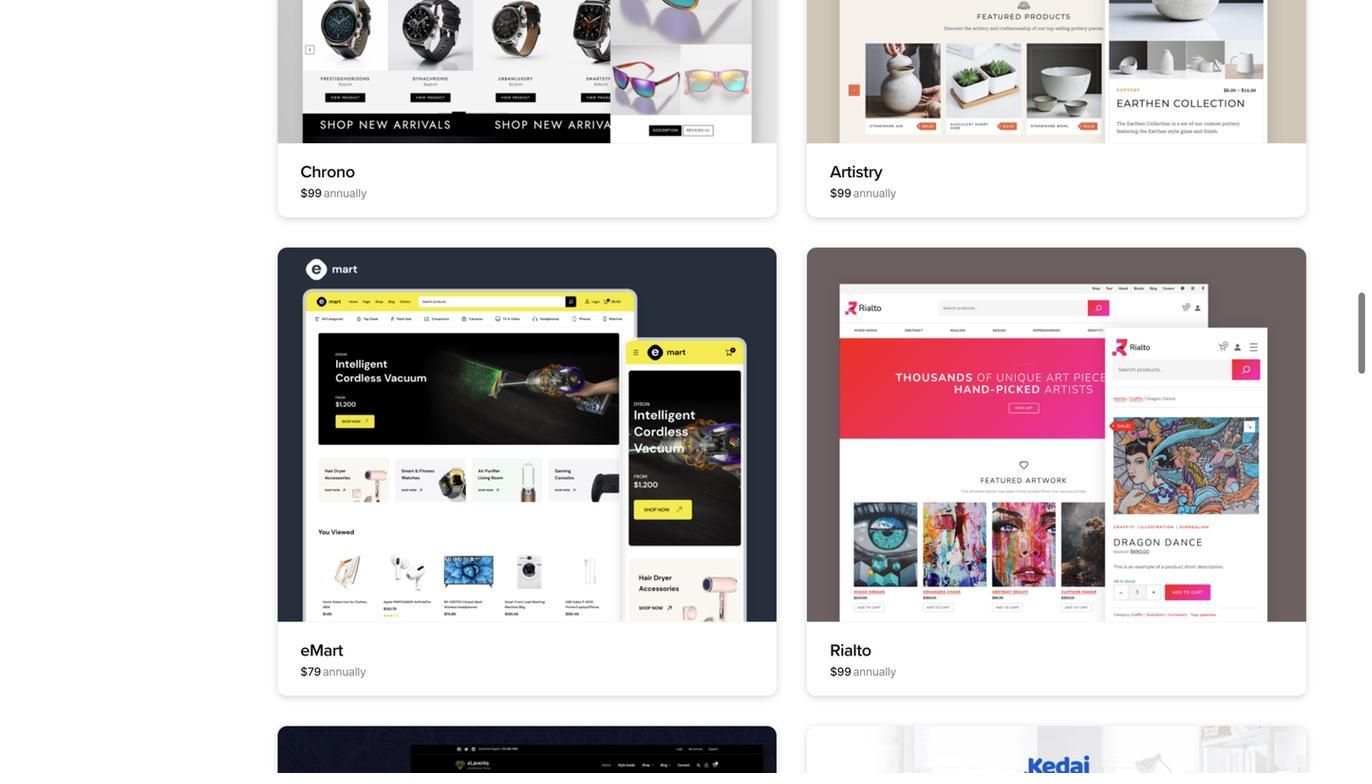Task type: locate. For each thing, give the bounding box(es) containing it.
$99 inside chrono $99 annually
[[300, 187, 322, 201]]

annually down rialto link
[[853, 666, 897, 679]]

$99 inside artistry $99 annually
[[830, 187, 851, 201]]

$99 for rialto
[[830, 666, 851, 679]]

$99 down rialto in the right of the page
[[830, 666, 851, 679]]

$99
[[300, 187, 322, 201], [830, 187, 851, 201], [830, 666, 851, 679]]

annually inside rialto $99 annually
[[853, 666, 897, 679]]

annually down artistry link
[[853, 187, 897, 201]]

$99 inside rialto $99 annually
[[830, 666, 851, 679]]

$99 for chrono
[[300, 187, 322, 201]]

annually inside chrono $99 annually
[[324, 187, 367, 201]]

annually down chrono "link"
[[324, 187, 367, 201]]

rialto $99 annually
[[830, 641, 897, 679]]

emart $79 annually
[[300, 641, 366, 679]]

annually for chrono
[[324, 187, 367, 201]]

$99 down artistry link
[[830, 187, 851, 201]]

annually inside artistry $99 annually
[[853, 187, 897, 201]]

$99 down chrono "link"
[[300, 187, 322, 201]]

annually down emart
[[323, 666, 366, 679]]

chrono
[[300, 162, 355, 182]]

annually for emart
[[323, 666, 366, 679]]

annually for artistry
[[853, 187, 897, 201]]

annually inside emart $79 annually
[[323, 666, 366, 679]]

annually
[[324, 187, 367, 201], [853, 187, 897, 201], [323, 666, 366, 679], [853, 666, 897, 679]]

$79
[[300, 666, 321, 679]]

artistry link
[[830, 162, 882, 182]]



Task type: vqa. For each thing, say whether or not it's contained in the screenshot.


Task type: describe. For each thing, give the bounding box(es) containing it.
emart link
[[300, 641, 343, 661]]

rialto
[[830, 641, 871, 661]]

artistry
[[830, 162, 882, 182]]

emart
[[300, 641, 343, 661]]

artistry $99 annually
[[830, 162, 897, 201]]

chrono link
[[300, 162, 355, 182]]

annually for rialto
[[853, 666, 897, 679]]

$99 for artistry
[[830, 187, 851, 201]]

chrono $99 annually
[[300, 162, 367, 201]]

rialto link
[[830, 641, 871, 661]]



